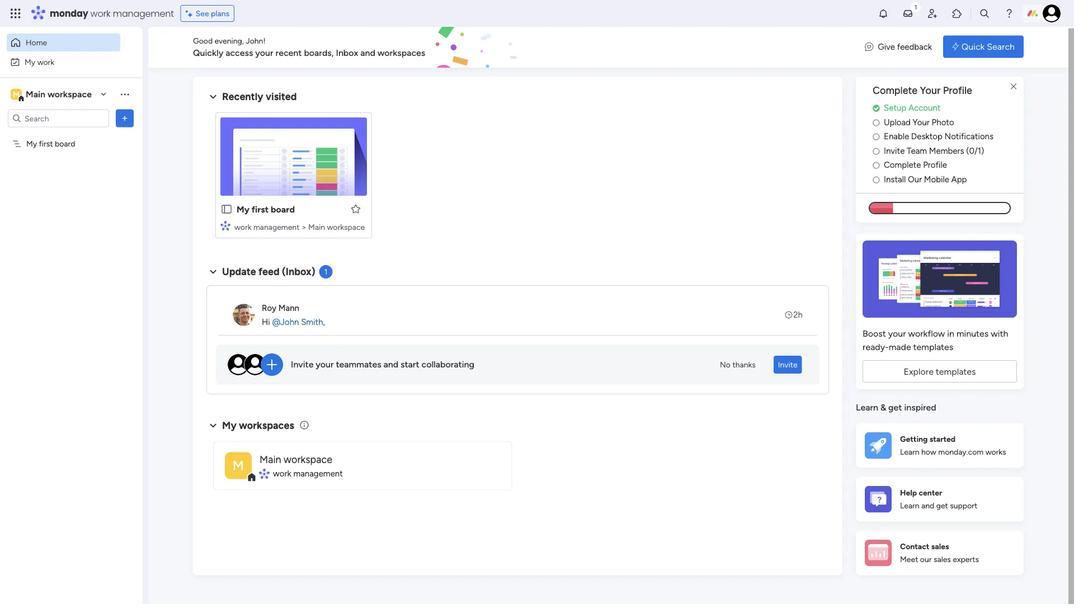Task type: locate. For each thing, give the bounding box(es) containing it.
circle o image inside the enable desktop notifications "link"
[[873, 132, 881, 141]]

1 vertical spatial circle o image
[[873, 132, 881, 141]]

search everything image
[[980, 8, 991, 19]]

recently visited
[[222, 90, 297, 102]]

1 vertical spatial workspace
[[327, 222, 365, 231]]

help image
[[1004, 8, 1015, 19]]

learn down getting
[[901, 447, 920, 457]]

circle o image left "enable"
[[873, 132, 881, 141]]

learn left &
[[857, 402, 879, 413]]

good
[[193, 36, 213, 45]]

0 vertical spatial m
[[13, 90, 20, 99]]

>
[[302, 222, 307, 231]]

1 vertical spatial workspaces
[[239, 419, 294, 431]]

1 image
[[911, 1, 921, 13]]

0 vertical spatial and
[[361, 47, 376, 58]]

1 horizontal spatial main
[[260, 453, 281, 465]]

inbox
[[336, 47, 358, 58]]

my down search in workspace field
[[26, 139, 37, 149]]

getting
[[901, 434, 928, 444]]

main
[[26, 89, 45, 100], [308, 222, 325, 231], [260, 453, 281, 465]]

your up account
[[921, 84, 941, 96]]

circle o image for install
[[873, 175, 881, 184]]

board up work management > main workspace in the top left of the page
[[271, 204, 295, 214]]

0 vertical spatial your
[[255, 47, 274, 58]]

0 vertical spatial workspaces
[[378, 47, 426, 58]]

get
[[889, 402, 903, 413], [937, 501, 949, 511]]

&
[[881, 402, 887, 413]]

1 vertical spatial templates
[[936, 366, 977, 377]]

your left teammates
[[316, 359, 334, 370]]

our
[[921, 555, 932, 564]]

0 horizontal spatial board
[[55, 139, 75, 149]]

and right inbox
[[361, 47, 376, 58]]

1 vertical spatial sales
[[934, 555, 952, 564]]

see plans button
[[181, 5, 235, 22]]

0 vertical spatial templates
[[914, 341, 954, 352]]

1 horizontal spatial invite
[[779, 360, 798, 369]]

add to favorites image
[[350, 203, 362, 214]]

0 vertical spatial sales
[[932, 542, 950, 551]]

first
[[39, 139, 53, 149], [252, 204, 269, 214]]

circle o image left team
[[873, 147, 881, 155]]

0 horizontal spatial my first board
[[26, 139, 75, 149]]

0 vertical spatial get
[[889, 402, 903, 413]]

learn down help
[[901, 501, 920, 511]]

1 horizontal spatial m
[[233, 458, 244, 474]]

1 vertical spatial learn
[[901, 447, 920, 457]]

main workspace up search in workspace field
[[26, 89, 92, 100]]

and
[[361, 47, 376, 58], [384, 359, 399, 370], [922, 501, 935, 511]]

work
[[90, 7, 111, 20], [37, 57, 54, 67], [235, 222, 252, 231], [273, 469, 292, 479]]

your down john!
[[255, 47, 274, 58]]

1 horizontal spatial my first board
[[237, 204, 295, 214]]

learn inside getting started learn how monday.com works
[[901, 447, 920, 457]]

collaborating
[[422, 359, 475, 370]]

circle o image left complete profile
[[873, 161, 881, 169]]

0 vertical spatial circle o image
[[873, 118, 881, 126]]

0 horizontal spatial your
[[255, 47, 274, 58]]

templates
[[914, 341, 954, 352], [936, 366, 977, 377]]

1 vertical spatial your
[[913, 117, 930, 127]]

notifications
[[945, 131, 994, 141]]

workspace options image
[[119, 89, 130, 100]]

access
[[226, 47, 253, 58]]

0 horizontal spatial first
[[39, 139, 53, 149]]

circle o image inside install our mobile app link
[[873, 175, 881, 184]]

m for the rightmost workspace image
[[233, 458, 244, 474]]

your
[[255, 47, 274, 58], [889, 328, 907, 339], [316, 359, 334, 370]]

your down account
[[913, 117, 930, 127]]

workflow
[[909, 328, 946, 339]]

0 vertical spatial complete
[[873, 84, 918, 96]]

circle o image
[[873, 161, 881, 169], [873, 175, 881, 184]]

main down my work
[[26, 89, 45, 100]]

sales right our
[[934, 555, 952, 564]]

work down home
[[37, 57, 54, 67]]

setup account
[[885, 103, 941, 113]]

get down center
[[937, 501, 949, 511]]

help center element
[[857, 477, 1024, 522]]

1 horizontal spatial and
[[384, 359, 399, 370]]

templates inside button
[[936, 366, 977, 377]]

0 horizontal spatial workspace image
[[11, 88, 22, 100]]

sales up our
[[932, 542, 950, 551]]

give feedback
[[878, 41, 933, 51]]

2 vertical spatial management
[[294, 469, 343, 479]]

1 vertical spatial circle o image
[[873, 175, 881, 184]]

3 circle o image from the top
[[873, 147, 881, 155]]

complete up 'setup'
[[873, 84, 918, 96]]

workspace up search in workspace field
[[48, 89, 92, 100]]

1 circle o image from the top
[[873, 161, 881, 169]]

2 vertical spatial your
[[316, 359, 334, 370]]

main down the my workspaces
[[260, 453, 281, 465]]

1 horizontal spatial workspaces
[[378, 47, 426, 58]]

learn for getting
[[901, 447, 920, 457]]

1 horizontal spatial your
[[316, 359, 334, 370]]

your
[[921, 84, 941, 96], [913, 117, 930, 127]]

circle o image for upload
[[873, 118, 881, 126]]

1 vertical spatial main workspace
[[260, 453, 333, 465]]

0 vertical spatial first
[[39, 139, 53, 149]]

2 vertical spatial main
[[260, 453, 281, 465]]

m
[[13, 90, 20, 99], [233, 458, 244, 474]]

management for work management
[[294, 469, 343, 479]]

first down search in workspace field
[[39, 139, 53, 149]]

templates down 'workflow'
[[914, 341, 954, 352]]

circle o image inside 'invite team members (0/1)' link
[[873, 147, 881, 155]]

2 vertical spatial workspace
[[284, 453, 333, 465]]

workspace down add to favorites image
[[327, 222, 365, 231]]

1 circle o image from the top
[[873, 118, 881, 126]]

workspaces right inbox
[[378, 47, 426, 58]]

1 vertical spatial profile
[[924, 160, 948, 170]]

1 vertical spatial get
[[937, 501, 949, 511]]

my down home
[[25, 57, 35, 67]]

mann
[[279, 303, 299, 313]]

monday.com
[[939, 447, 984, 457]]

circle o image left install
[[873, 175, 881, 184]]

dapulse x slim image
[[1008, 80, 1021, 93]]

option
[[0, 134, 143, 136]]

circle o image down check circle icon
[[873, 118, 881, 126]]

circle o image inside upload your photo link
[[873, 118, 881, 126]]

center
[[919, 488, 943, 498]]

0 vertical spatial main workspace
[[26, 89, 92, 100]]

recent
[[276, 47, 302, 58]]

inspired
[[905, 402, 937, 413]]

1 horizontal spatial get
[[937, 501, 949, 511]]

my
[[25, 57, 35, 67], [26, 139, 37, 149], [237, 204, 250, 214], [222, 419, 237, 431]]

work down the my workspaces
[[273, 469, 292, 479]]

1 vertical spatial workspace image
[[225, 452, 252, 479]]

help center learn and get support
[[901, 488, 978, 511]]

main right >
[[308, 222, 325, 231]]

1 vertical spatial management
[[254, 222, 300, 231]]

2 horizontal spatial main
[[308, 222, 325, 231]]

and for invite
[[384, 359, 399, 370]]

1 vertical spatial and
[[384, 359, 399, 370]]

1 horizontal spatial first
[[252, 204, 269, 214]]

and inside help center learn and get support
[[922, 501, 935, 511]]

0 vertical spatial workspace
[[48, 89, 92, 100]]

invite for team
[[885, 145, 905, 156]]

learn & get inspired
[[857, 402, 937, 413]]

upload your photo link
[[873, 116, 1024, 128]]

my first board down search in workspace field
[[26, 139, 75, 149]]

workspaces right close my workspaces image
[[239, 419, 294, 431]]

invite team members (0/1) link
[[873, 144, 1024, 157]]

0 vertical spatial your
[[921, 84, 941, 96]]

0 vertical spatial circle o image
[[873, 161, 881, 169]]

workspaces inside good evening, john! quickly access your recent boards, inbox and workspaces
[[378, 47, 426, 58]]

main workspace up work management
[[260, 453, 333, 465]]

0 horizontal spatial main workspace
[[26, 89, 92, 100]]

board down search in workspace field
[[55, 139, 75, 149]]

monday work management
[[50, 7, 174, 20]]

workspace up work management
[[284, 453, 333, 465]]

0 horizontal spatial m
[[13, 90, 20, 99]]

0 horizontal spatial invite
[[291, 359, 314, 370]]

2 horizontal spatial invite
[[885, 145, 905, 156]]

circle o image for complete
[[873, 161, 881, 169]]

2 circle o image from the top
[[873, 132, 881, 141]]

2 vertical spatial learn
[[901, 501, 920, 511]]

1 vertical spatial board
[[271, 204, 295, 214]]

my work button
[[7, 53, 120, 71]]

0 horizontal spatial and
[[361, 47, 376, 58]]

my right close my workspaces image
[[222, 419, 237, 431]]

my first board up work management > main workspace in the top left of the page
[[237, 204, 295, 214]]

first right public board icon
[[252, 204, 269, 214]]

m inside the workspace selection element
[[13, 90, 20, 99]]

meet
[[901, 555, 919, 564]]

home
[[26, 38, 47, 47]]

profile down invite team members (0/1)
[[924, 160, 948, 170]]

home button
[[7, 34, 120, 52]]

main workspace
[[26, 89, 92, 100], [260, 453, 333, 465]]

close my workspaces image
[[207, 419, 220, 432]]

workspace image
[[11, 88, 22, 100], [225, 452, 252, 479]]

learn inside help center learn and get support
[[901, 501, 920, 511]]

get inside help center learn and get support
[[937, 501, 949, 511]]

2 horizontal spatial your
[[889, 328, 907, 339]]

1 horizontal spatial board
[[271, 204, 295, 214]]

roy
[[262, 303, 277, 313]]

1 vertical spatial your
[[889, 328, 907, 339]]

board
[[55, 139, 75, 149], [271, 204, 295, 214]]

invite
[[885, 145, 905, 156], [291, 359, 314, 370], [779, 360, 798, 369]]

your inside the boost your workflow in minutes with ready-made templates
[[889, 328, 907, 339]]

account
[[909, 103, 941, 113]]

1 vertical spatial complete
[[885, 160, 922, 170]]

your up made
[[889, 328, 907, 339]]

0 vertical spatial main
[[26, 89, 45, 100]]

work management > main workspace
[[235, 222, 365, 231]]

your for profile
[[921, 84, 941, 96]]

work up update at the left top of the page
[[235, 222, 252, 231]]

0 horizontal spatial get
[[889, 402, 903, 413]]

and for help
[[922, 501, 935, 511]]

v2 bolt switch image
[[953, 40, 959, 53]]

update feed (inbox)
[[222, 266, 316, 278]]

work right monday
[[90, 7, 111, 20]]

1 vertical spatial m
[[233, 458, 244, 474]]

sales
[[932, 542, 950, 551], [934, 555, 952, 564]]

close update feed (inbox) image
[[207, 265, 220, 279]]

evening,
[[215, 36, 244, 45]]

ready-
[[863, 341, 889, 352]]

explore templates button
[[863, 360, 1018, 383]]

management
[[113, 7, 174, 20], [254, 222, 300, 231], [294, 469, 343, 479]]

my first board
[[26, 139, 75, 149], [237, 204, 295, 214]]

2 horizontal spatial and
[[922, 501, 935, 511]]

workspace
[[48, 89, 92, 100], [327, 222, 365, 231], [284, 453, 333, 465]]

complete inside 'link'
[[885, 160, 922, 170]]

0 vertical spatial my first board
[[26, 139, 75, 149]]

2 vertical spatial and
[[922, 501, 935, 511]]

2 circle o image from the top
[[873, 175, 881, 184]]

0 vertical spatial board
[[55, 139, 75, 149]]

and left start
[[384, 359, 399, 370]]

quick search
[[962, 41, 1015, 52]]

learn
[[857, 402, 879, 413], [901, 447, 920, 457], [901, 501, 920, 511]]

2 vertical spatial circle o image
[[873, 147, 881, 155]]

circle o image
[[873, 118, 881, 126], [873, 132, 881, 141], [873, 147, 881, 155]]

board inside list box
[[55, 139, 75, 149]]

profile inside 'link'
[[924, 160, 948, 170]]

app
[[952, 174, 968, 184]]

complete up install
[[885, 160, 922, 170]]

get right &
[[889, 402, 903, 413]]

0 horizontal spatial main
[[26, 89, 45, 100]]

made
[[889, 341, 912, 352]]

profile up setup account link
[[944, 84, 973, 96]]

and down center
[[922, 501, 935, 511]]

1 vertical spatial my first board
[[237, 204, 295, 214]]

started
[[930, 434, 956, 444]]

circle o image inside complete profile 'link'
[[873, 161, 881, 169]]

templates right explore
[[936, 366, 977, 377]]

inbox image
[[903, 8, 914, 19]]



Task type: vqa. For each thing, say whether or not it's contained in the screenshot.
"My work" option
no



Task type: describe. For each thing, give the bounding box(es) containing it.
boost your workflow in minutes with ready-made templates
[[863, 328, 1009, 352]]

templates inside the boost your workflow in minutes with ready-made templates
[[914, 341, 954, 352]]

close recently visited image
[[207, 90, 220, 103]]

install our mobile app link
[[873, 173, 1024, 185]]

no thanks button
[[716, 356, 761, 374]]

0 vertical spatial profile
[[944, 84, 973, 96]]

notifications image
[[878, 8, 890, 19]]

quickly
[[193, 47, 224, 58]]

complete for complete profile
[[885, 160, 922, 170]]

0 vertical spatial workspace image
[[11, 88, 22, 100]]

install our mobile app
[[885, 174, 968, 184]]

1 vertical spatial first
[[252, 204, 269, 214]]

feed
[[259, 266, 280, 278]]

quick search button
[[944, 35, 1024, 58]]

your for photo
[[913, 117, 930, 127]]

upload your photo
[[885, 117, 955, 127]]

thanks
[[733, 360, 756, 369]]

0 vertical spatial learn
[[857, 402, 879, 413]]

with
[[992, 328, 1009, 339]]

no thanks
[[720, 360, 756, 369]]

recently
[[222, 90, 263, 102]]

0 horizontal spatial workspaces
[[239, 419, 294, 431]]

main inside the workspace selection element
[[26, 89, 45, 100]]

templates image image
[[867, 240, 1014, 318]]

mobile
[[925, 174, 950, 184]]

visited
[[266, 90, 297, 102]]

contact sales meet our sales experts
[[901, 542, 980, 564]]

team
[[908, 145, 928, 156]]

start
[[401, 359, 420, 370]]

circle o image for invite
[[873, 147, 881, 155]]

john!
[[246, 36, 266, 45]]

my work
[[25, 57, 54, 67]]

explore templates
[[904, 366, 977, 377]]

public board image
[[221, 203, 233, 215]]

contact
[[901, 542, 930, 551]]

enable desktop notifications
[[885, 131, 994, 141]]

photo
[[932, 117, 955, 127]]

give
[[878, 41, 896, 51]]

teammates
[[336, 359, 382, 370]]

setup
[[885, 103, 907, 113]]

1 horizontal spatial workspace image
[[225, 452, 252, 479]]

good evening, john! quickly access your recent boards, inbox and workspaces
[[193, 36, 426, 58]]

upload
[[885, 117, 911, 127]]

learn for help
[[901, 501, 920, 511]]

v2 user feedback image
[[866, 40, 874, 53]]

Search in workspace field
[[24, 112, 93, 125]]

your inside good evening, john! quickly access your recent boards, inbox and workspaces
[[255, 47, 274, 58]]

roy mann image
[[233, 304, 255, 326]]

in
[[948, 328, 955, 339]]

our
[[909, 174, 923, 184]]

getting started element
[[857, 423, 1024, 468]]

my inside my work button
[[25, 57, 35, 67]]

complete profile link
[[873, 159, 1024, 171]]

invite members image
[[928, 8, 939, 19]]

setup account link
[[873, 101, 1024, 114]]

complete profile
[[885, 160, 948, 170]]

enable
[[885, 131, 910, 141]]

john smith image
[[1043, 4, 1061, 22]]

check circle image
[[873, 104, 881, 112]]

(0/1)
[[967, 145, 985, 156]]

search
[[988, 41, 1015, 52]]

apps image
[[952, 8, 963, 19]]

management for work management > main workspace
[[254, 222, 300, 231]]

getting started learn how monday.com works
[[901, 434, 1007, 457]]

2h
[[794, 310, 803, 320]]

boost
[[863, 328, 887, 339]]

no
[[720, 360, 731, 369]]

1 horizontal spatial main workspace
[[260, 453, 333, 465]]

how
[[922, 447, 937, 457]]

experts
[[954, 555, 980, 564]]

workspace selection element
[[11, 88, 93, 102]]

my first board inside list box
[[26, 139, 75, 149]]

boards,
[[304, 47, 334, 58]]

update
[[222, 266, 256, 278]]

explore
[[904, 366, 934, 377]]

feedback
[[898, 41, 933, 51]]

and inside good evening, john! quickly access your recent boards, inbox and workspaces
[[361, 47, 376, 58]]

first inside list box
[[39, 139, 53, 149]]

my first board list box
[[0, 132, 143, 305]]

enable desktop notifications link
[[873, 130, 1024, 143]]

see
[[196, 9, 209, 18]]

1 vertical spatial main
[[308, 222, 325, 231]]

options image
[[119, 113, 130, 124]]

invite button
[[774, 356, 803, 374]]

your for invite your teammates and start collaborating
[[316, 359, 334, 370]]

my right public board icon
[[237, 204, 250, 214]]

roy mann
[[262, 303, 299, 313]]

invite inside button
[[779, 360, 798, 369]]

my workspaces
[[222, 419, 294, 431]]

contact sales element
[[857, 531, 1024, 575]]

invite team members (0/1)
[[885, 145, 985, 156]]

select product image
[[10, 8, 21, 19]]

monday
[[50, 7, 88, 20]]

m for the topmost workspace image
[[13, 90, 20, 99]]

work management
[[273, 469, 343, 479]]

works
[[986, 447, 1007, 457]]

0 vertical spatial management
[[113, 7, 174, 20]]

1
[[325, 267, 328, 277]]

invite for your
[[291, 359, 314, 370]]

help
[[901, 488, 918, 498]]

minutes
[[957, 328, 989, 339]]

main workspace inside the workspace selection element
[[26, 89, 92, 100]]

desktop
[[912, 131, 943, 141]]

your for boost your workflow in minutes with ready-made templates
[[889, 328, 907, 339]]

quick
[[962, 41, 985, 52]]

complete your profile
[[873, 84, 973, 96]]

my inside my first board list box
[[26, 139, 37, 149]]

plans
[[211, 9, 230, 18]]

members
[[930, 145, 965, 156]]

circle o image for enable
[[873, 132, 881, 141]]

work inside button
[[37, 57, 54, 67]]

install
[[885, 174, 907, 184]]

invite your teammates and start collaborating
[[291, 359, 475, 370]]

complete for complete your profile
[[873, 84, 918, 96]]

see plans
[[196, 9, 230, 18]]



